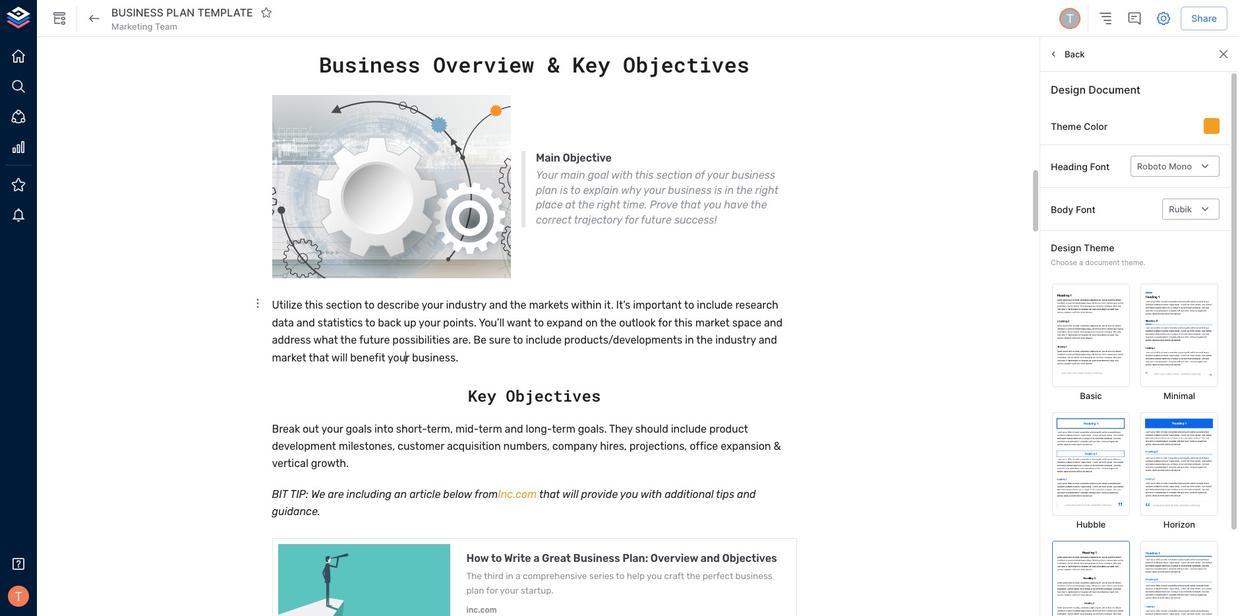 Task type: describe. For each thing, give the bounding box(es) containing it.
perfect
[[703, 571, 734, 581]]

the inside how to write a great business plan: overview and objectives the third in a comprehensive series to help you craft the perfect business plan for your startup.
[[687, 571, 701, 581]]

0 vertical spatial business
[[732, 169, 776, 182]]

and down research on the right
[[765, 317, 783, 329]]

1 horizontal spatial key
[[573, 50, 611, 78]]

are
[[328, 488, 344, 501]]

into
[[375, 423, 394, 435]]

trajectory
[[574, 213, 623, 226]]

back
[[378, 317, 401, 329]]

what
[[313, 334, 338, 347]]

product
[[710, 423, 749, 435]]

markets
[[529, 299, 569, 312]]

to left help
[[616, 571, 625, 581]]

your inside how to write a great business plan: overview and objectives the third in a comprehensive series to help you craft the perfect business plan for your startup.
[[500, 585, 519, 596]]

1 horizontal spatial right
[[756, 184, 779, 196]]

table of contents image
[[1099, 11, 1114, 26]]

goal
[[588, 169, 609, 182]]

template
[[198, 6, 253, 19]]

plan
[[166, 6, 195, 19]]

that inside the main objective your main goal with this section of your business plan is to explain why your business is in the right place at the right time. prove that you have the correct trajectory for future success!
[[681, 199, 702, 211]]

plan:
[[623, 552, 649, 564]]

main
[[561, 169, 586, 182]]

0 horizontal spatial t button
[[4, 582, 33, 611]]

address
[[272, 334, 311, 347]]

from
[[475, 488, 498, 501]]

expansion
[[721, 440, 772, 453]]

0 vertical spatial industry
[[446, 299, 487, 312]]

1 vertical spatial business
[[668, 184, 712, 196]]

0 vertical spatial market
[[696, 317, 730, 329]]

time.
[[623, 199, 648, 211]]

design for design theme choose a document theme.
[[1052, 242, 1082, 254]]

space
[[733, 317, 762, 329]]

and inside break out your goals into short-term, mid-term and long-term goals. they should include product development milestones, customer acquisition numbers, company hires, projections, office expansion & vertical growth.
[[505, 423, 524, 435]]

roboto mono button
[[1131, 156, 1220, 177]]

development
[[272, 440, 336, 453]]

how to write a great business plan: overview and objectives the third in a comprehensive series to help you craft the perfect business plan for your startup.
[[467, 552, 778, 596]]

your up points.
[[422, 299, 444, 312]]

in inside utilize this section to describe your industry and the markets within it. it's important to include research data and statistics to back up your points. you'll want to expand on the outlook for this market space and address what the future possibilities are. be sure to include products/developments in the industry and market that will benefit your business.
[[686, 334, 694, 347]]

up
[[404, 317, 417, 329]]

to right important
[[685, 299, 695, 312]]

design document
[[1052, 83, 1141, 96]]

1 horizontal spatial t button
[[1058, 6, 1083, 31]]

including
[[347, 488, 392, 501]]

you inside that will provide you with additional tips and guidance.
[[621, 488, 639, 501]]

marketing team
[[111, 21, 177, 32]]

your down possibilities
[[388, 351, 410, 364]]

expand
[[547, 317, 583, 329]]

future inside utilize this section to describe your industry and the markets within it. it's important to include research data and statistics to back up your points. you'll want to expand on the outlook for this market space and address what the future possibilities are. be sure to include products/developments in the industry and market that will benefit your business.
[[359, 334, 390, 347]]

will inside that will provide you with additional tips and guidance.
[[563, 488, 579, 501]]

rubik button
[[1163, 199, 1220, 220]]

comprehensive
[[523, 571, 587, 581]]

company
[[553, 440, 598, 453]]

basic
[[1081, 390, 1103, 401]]

future inside the main objective your main goal with this section of your business plan is to explain why your business is in the right place at the right time. prove that you have the correct trajectory for future success!
[[641, 213, 672, 226]]

this inside the main objective your main goal with this section of your business plan is to explain why your business is in the right place at the right time. prove that you have the correct trajectory for future success!
[[636, 169, 654, 182]]

how
[[467, 552, 489, 564]]

out
[[303, 423, 319, 435]]

with inside that will provide you with additional tips and guidance.
[[641, 488, 663, 501]]

research
[[736, 299, 779, 312]]

startup.
[[521, 585, 554, 596]]

go back image
[[86, 11, 102, 26]]

marketing team link
[[111, 20, 177, 32]]

minimal
[[1164, 390, 1196, 401]]

business plan template
[[111, 6, 253, 19]]

font for heading font
[[1091, 161, 1110, 172]]

back
[[1065, 49, 1086, 59]]

acquisition
[[447, 440, 501, 453]]

inc.com
[[467, 605, 497, 615]]

theme color
[[1052, 120, 1108, 132]]

customer
[[398, 440, 445, 453]]

2 is from the left
[[715, 184, 723, 196]]

marketing
[[111, 21, 153, 32]]

will inside utilize this section to describe your industry and the markets within it. it's important to include research data and statistics to back up your points. you'll want to expand on the outlook for this market space and address what the future possibilities are. be sure to include products/developments in the industry and market that will benefit your business.
[[332, 351, 348, 364]]

mono
[[1170, 161, 1193, 172]]

numbers,
[[504, 440, 550, 453]]

your
[[536, 169, 559, 182]]

hires,
[[600, 440, 627, 453]]

break
[[272, 423, 300, 435]]

provide
[[582, 488, 618, 501]]

business.
[[412, 351, 459, 364]]

should
[[636, 423, 669, 435]]

tips
[[717, 488, 735, 501]]

1 vertical spatial include
[[526, 334, 562, 347]]

bit tip: we are including an article below from inc.com
[[272, 488, 537, 501]]

0 horizontal spatial key
[[468, 385, 497, 406]]

0 vertical spatial objectives
[[623, 50, 750, 78]]

2 term from the left
[[552, 423, 576, 435]]

write
[[505, 552, 532, 564]]

color
[[1085, 120, 1108, 132]]

t for the rightmost "t" button
[[1067, 11, 1075, 26]]

rubik
[[1170, 204, 1193, 214]]

additional
[[665, 488, 714, 501]]

document
[[1086, 258, 1121, 267]]

0 vertical spatial theme
[[1052, 120, 1082, 132]]

inc.com link
[[498, 488, 537, 501]]

why
[[621, 184, 642, 196]]

data
[[272, 317, 294, 329]]

it.
[[605, 299, 614, 312]]

mid-
[[456, 423, 479, 435]]

body font
[[1052, 204, 1096, 215]]

article
[[410, 488, 441, 501]]

sure
[[489, 334, 511, 347]]

a for write
[[534, 552, 540, 564]]

0 vertical spatial business
[[319, 50, 421, 78]]

2 vertical spatial a
[[516, 571, 521, 581]]

document
[[1089, 83, 1141, 96]]

main objective your main goal with this section of your business plan is to explain why your business is in the right place at the right time. prove that you have the correct trajectory for future success!
[[536, 152, 779, 226]]

share
[[1192, 12, 1218, 24]]



Task type: locate. For each thing, give the bounding box(es) containing it.
1 vertical spatial t button
[[4, 582, 33, 611]]

with inside the main objective your main goal with this section of your business plan is to explain why your business is in the right place at the right time. prove that you have the correct trajectory for future success!
[[612, 169, 633, 182]]

design
[[1052, 83, 1087, 96], [1052, 242, 1082, 254]]

0 horizontal spatial market
[[272, 351, 307, 364]]

section left of
[[657, 169, 693, 182]]

1 horizontal spatial &
[[774, 440, 781, 453]]

back button
[[1046, 44, 1089, 64]]

1 vertical spatial business
[[574, 552, 621, 564]]

2 vertical spatial include
[[671, 423, 707, 435]]

0 horizontal spatial will
[[332, 351, 348, 364]]

font for body font
[[1077, 204, 1096, 215]]

you right help
[[647, 571, 663, 581]]

plan down your on the top left of the page
[[536, 184, 558, 196]]

1 vertical spatial t
[[15, 589, 22, 604]]

in inside the main objective your main goal with this section of your business plan is to explain why your business is in the right place at the right time. prove that you have the correct trajectory for future success!
[[725, 184, 734, 196]]

include
[[697, 299, 733, 312], [526, 334, 562, 347], [671, 423, 707, 435]]

that inside that will provide you with additional tips and guidance.
[[540, 488, 560, 501]]

2 vertical spatial in
[[506, 571, 514, 581]]

1 vertical spatial future
[[359, 334, 390, 347]]

1 horizontal spatial is
[[715, 184, 723, 196]]

plan
[[536, 184, 558, 196], [467, 585, 485, 596]]

0 vertical spatial this
[[636, 169, 654, 182]]

section inside the main objective your main goal with this section of your business plan is to explain why your business is in the right place at the right time. prove that you have the correct trajectory for future success!
[[657, 169, 693, 182]]

objective
[[563, 152, 612, 164]]

for down third
[[487, 585, 498, 596]]

1 horizontal spatial overview
[[651, 552, 699, 564]]

on
[[586, 317, 598, 329]]

plan down the
[[467, 585, 485, 596]]

guidance.
[[272, 505, 321, 518]]

to up third
[[491, 552, 502, 564]]

industry down space
[[716, 334, 757, 347]]

section inside utilize this section to describe your industry and the markets within it. it's important to include research data and statistics to back up your points. you'll want to expand on the outlook for this market space and address what the future possibilities are. be sure to include products/developments in the industry and market that will benefit your business.
[[326, 299, 362, 312]]

for down important
[[659, 317, 672, 329]]

0 horizontal spatial overview
[[433, 50, 535, 78]]

1 horizontal spatial you
[[647, 571, 663, 581]]

0 horizontal spatial with
[[612, 169, 633, 182]]

want
[[507, 317, 532, 329]]

you inside the main objective your main goal with this section of your business plan is to explain why your business is in the right place at the right time. prove that you have the correct trajectory for future success!
[[704, 199, 722, 211]]

2 horizontal spatial you
[[704, 199, 722, 211]]

that down what
[[309, 351, 329, 364]]

share button
[[1182, 6, 1228, 31]]

correct
[[536, 213, 572, 226]]

t for the left "t" button
[[15, 589, 22, 604]]

and inside how to write a great business plan: overview and objectives the third in a comprehensive series to help you craft the perfect business plan for your startup.
[[701, 552, 720, 564]]

you'll
[[479, 317, 505, 329]]

will down what
[[332, 351, 348, 364]]

be
[[474, 334, 487, 347]]

projections,
[[630, 440, 688, 453]]

0 horizontal spatial right
[[597, 199, 621, 211]]

1 horizontal spatial that
[[540, 488, 560, 501]]

to right want
[[534, 317, 544, 329]]

industry
[[446, 299, 487, 312], [716, 334, 757, 347]]

possibilities
[[393, 334, 450, 347]]

include up space
[[697, 299, 733, 312]]

to
[[571, 184, 581, 196], [365, 299, 375, 312], [685, 299, 695, 312], [365, 317, 376, 329], [534, 317, 544, 329], [513, 334, 524, 347], [491, 552, 502, 564], [616, 571, 625, 581]]

and inside that will provide you with additional tips and guidance.
[[738, 488, 756, 501]]

future up benefit
[[359, 334, 390, 347]]

1 vertical spatial font
[[1077, 204, 1096, 215]]

they
[[610, 423, 633, 435]]

1 vertical spatial key
[[468, 385, 497, 406]]

business up have
[[732, 169, 776, 182]]

1 horizontal spatial future
[[641, 213, 672, 226]]

points.
[[443, 317, 477, 329]]

plan inside the main objective your main goal with this section of your business plan is to explain why your business is in the right place at the right time. prove that you have the correct trajectory for future success!
[[536, 184, 558, 196]]

products/developments
[[565, 334, 683, 347]]

below
[[444, 488, 472, 501]]

2 design from the top
[[1052, 242, 1082, 254]]

heading font
[[1052, 161, 1110, 172]]

& inside break out your goals into short-term, mid-term and long-term goals. they should include product development milestones, customer acquisition numbers, company hires, projections, office expansion & vertical growth.
[[774, 440, 781, 453]]

your right 'out'
[[322, 423, 343, 435]]

0 horizontal spatial business
[[319, 50, 421, 78]]

0 horizontal spatial term
[[479, 423, 502, 435]]

2 vertical spatial that
[[540, 488, 560, 501]]

with up why
[[612, 169, 633, 182]]

utilize
[[272, 299, 303, 312]]

business inside how to write a great business plan: overview and objectives the third in a comprehensive series to help you craft the perfect business plan for your startup.
[[736, 571, 773, 581]]

your inside break out your goals into short-term, mid-term and long-term goals. they should include product development milestones, customer acquisition numbers, company hires, projections, office expansion & vertical growth.
[[322, 423, 343, 435]]

font right body
[[1077, 204, 1096, 215]]

break out your goals into short-term, mid-term and long-term goals. they should include product development milestones, customer acquisition numbers, company hires, projections, office expansion & vertical growth.
[[272, 423, 784, 470]]

2 vertical spatial you
[[647, 571, 663, 581]]

1 vertical spatial this
[[305, 299, 323, 312]]

your right of
[[708, 169, 729, 182]]

office
[[690, 440, 719, 453]]

1 term from the left
[[479, 423, 502, 435]]

0 vertical spatial t
[[1067, 11, 1075, 26]]

1 vertical spatial industry
[[716, 334, 757, 347]]

term up acquisition
[[479, 423, 502, 435]]

1 vertical spatial overview
[[651, 552, 699, 564]]

comments image
[[1128, 11, 1143, 26]]

to down the main
[[571, 184, 581, 196]]

2 vertical spatial business
[[736, 571, 773, 581]]

0 horizontal spatial section
[[326, 299, 362, 312]]

that inside utilize this section to describe your industry and the markets within it. it's important to include research data and statistics to back up your points. you'll want to expand on the outlook for this market space and address what the future possibilities are. be sure to include products/developments in the industry and market that will benefit your business.
[[309, 351, 329, 364]]

your up prove
[[644, 184, 666, 196]]

you up success!
[[704, 199, 722, 211]]

1 vertical spatial a
[[534, 552, 540, 564]]

the
[[737, 184, 753, 196], [578, 199, 595, 211], [751, 199, 768, 211], [510, 299, 527, 312], [601, 317, 617, 329], [341, 334, 357, 347], [697, 334, 713, 347], [687, 571, 701, 581]]

a right choose
[[1080, 258, 1084, 267]]

1 horizontal spatial section
[[657, 169, 693, 182]]

will
[[332, 351, 348, 364], [563, 488, 579, 501]]

future down prove
[[641, 213, 672, 226]]

a
[[1080, 258, 1084, 267], [534, 552, 540, 564], [516, 571, 521, 581]]

will left provide in the bottom left of the page
[[563, 488, 579, 501]]

a for choose
[[1080, 258, 1084, 267]]

is up at on the left of page
[[560, 184, 568, 196]]

1 vertical spatial you
[[621, 488, 639, 501]]

0 horizontal spatial t
[[15, 589, 22, 604]]

in
[[725, 184, 734, 196], [686, 334, 694, 347], [506, 571, 514, 581]]

outlook
[[620, 317, 656, 329]]

main
[[536, 152, 561, 164]]

for inside how to write a great business plan: overview and objectives the third in a comprehensive series to help you craft the perfect business plan for your startup.
[[487, 585, 498, 596]]

0 vertical spatial plan
[[536, 184, 558, 196]]

2 vertical spatial for
[[487, 585, 498, 596]]

term
[[479, 423, 502, 435], [552, 423, 576, 435]]

1 vertical spatial in
[[686, 334, 694, 347]]

for inside the main objective your main goal with this section of your business plan is to explain why your business is in the right place at the right time. prove that you have the correct trajectory for future success!
[[625, 213, 639, 226]]

milestones,
[[339, 440, 395, 453]]

include down the expand
[[526, 334, 562, 347]]

design for design document
[[1052, 83, 1087, 96]]

0 horizontal spatial future
[[359, 334, 390, 347]]

business
[[111, 6, 164, 19]]

1 horizontal spatial theme
[[1085, 242, 1115, 254]]

market left space
[[696, 317, 730, 329]]

design up choose
[[1052, 242, 1082, 254]]

0 vertical spatial with
[[612, 169, 633, 182]]

for down time.
[[625, 213, 639, 226]]

choose
[[1052, 258, 1078, 267]]

2 horizontal spatial for
[[659, 317, 672, 329]]

theme up document
[[1085, 242, 1115, 254]]

2 vertical spatial this
[[675, 317, 693, 329]]

to inside the main objective your main goal with this section of your business plan is to explain why your business is in the right place at the right time. prove that you have the correct trajectory for future success!
[[571, 184, 581, 196]]

1 vertical spatial section
[[326, 299, 362, 312]]

1 horizontal spatial business
[[574, 552, 621, 564]]

a down 'write'
[[516, 571, 521, 581]]

statistics
[[318, 317, 363, 329]]

future
[[641, 213, 672, 226], [359, 334, 390, 347]]

for inside utilize this section to describe your industry and the markets within it. it's important to include research data and statistics to back up your points. you'll want to expand on the outlook for this market space and address what the future possibilities are. be sure to include products/developments in the industry and market that will benefit your business.
[[659, 317, 672, 329]]

theme inside design theme choose a document theme.
[[1085, 242, 1115, 254]]

1 horizontal spatial this
[[636, 169, 654, 182]]

1 vertical spatial plan
[[467, 585, 485, 596]]

horizon
[[1164, 519, 1196, 530]]

include up office
[[671, 423, 707, 435]]

0 horizontal spatial theme
[[1052, 120, 1082, 132]]

1 is from the left
[[560, 184, 568, 196]]

and up perfect on the right bottom of the page
[[701, 552, 720, 564]]

1 horizontal spatial for
[[625, 213, 639, 226]]

section up "statistics"
[[326, 299, 362, 312]]

plan inside how to write a great business plan: overview and objectives the third in a comprehensive series to help you craft the perfect business plan for your startup.
[[467, 585, 485, 596]]

0 horizontal spatial &
[[547, 50, 560, 78]]

0 vertical spatial a
[[1080, 258, 1084, 267]]

team
[[155, 21, 177, 32]]

1 horizontal spatial a
[[534, 552, 540, 564]]

1 horizontal spatial market
[[696, 317, 730, 329]]

to left back
[[365, 317, 376, 329]]

t button
[[1058, 6, 1083, 31], [4, 582, 33, 611]]

font
[[1091, 161, 1110, 172], [1077, 204, 1096, 215]]

&
[[547, 50, 560, 78], [774, 440, 781, 453]]

body
[[1052, 204, 1074, 215]]

this down important
[[675, 317, 693, 329]]

describe
[[377, 299, 420, 312]]

goals.
[[578, 423, 607, 435]]

0 horizontal spatial in
[[506, 571, 514, 581]]

this right utilize
[[305, 299, 323, 312]]

1 horizontal spatial plan
[[536, 184, 558, 196]]

market
[[696, 317, 730, 329], [272, 351, 307, 364]]

0 vertical spatial &
[[547, 50, 560, 78]]

theme.
[[1123, 258, 1146, 267]]

vertical
[[272, 457, 309, 470]]

1 design from the top
[[1052, 83, 1087, 96]]

0 vertical spatial t button
[[1058, 6, 1083, 31]]

1 horizontal spatial with
[[641, 488, 663, 501]]

and up you'll
[[489, 299, 508, 312]]

1 vertical spatial right
[[597, 199, 621, 211]]

business overview & key objectives
[[319, 50, 750, 78]]

to down want
[[513, 334, 524, 347]]

within
[[572, 299, 602, 312]]

0 horizontal spatial for
[[487, 585, 498, 596]]

1 vertical spatial will
[[563, 488, 579, 501]]

business down of
[[668, 184, 712, 196]]

1 horizontal spatial industry
[[716, 334, 757, 347]]

term up company
[[552, 423, 576, 435]]

and right "tips"
[[738, 488, 756, 501]]

roboto mono
[[1138, 161, 1193, 172]]

0 vertical spatial you
[[704, 199, 722, 211]]

term,
[[427, 423, 453, 435]]

1 vertical spatial for
[[659, 317, 672, 329]]

0 horizontal spatial industry
[[446, 299, 487, 312]]

1 horizontal spatial t
[[1067, 11, 1075, 26]]

overview
[[433, 50, 535, 78], [651, 552, 699, 564]]

0 vertical spatial section
[[657, 169, 693, 182]]

1 vertical spatial that
[[309, 351, 329, 364]]

0 vertical spatial future
[[641, 213, 672, 226]]

industry up points.
[[446, 299, 487, 312]]

2 vertical spatial objectives
[[723, 552, 778, 564]]

your
[[708, 169, 729, 182], [644, 184, 666, 196], [422, 299, 444, 312], [419, 317, 441, 329], [388, 351, 410, 364], [322, 423, 343, 435], [500, 585, 519, 596]]

0 vertical spatial include
[[697, 299, 733, 312]]

show wiki image
[[51, 11, 67, 26]]

business inside how to write a great business plan: overview and objectives the third in a comprehensive series to help you craft the perfect business plan for your startup.
[[574, 552, 621, 564]]

objectives inside how to write a great business plan: overview and objectives the third in a comprehensive series to help you craft the perfect business plan for your startup.
[[723, 552, 778, 564]]

and down space
[[759, 334, 778, 347]]

place
[[536, 199, 563, 211]]

1 vertical spatial objectives
[[506, 385, 601, 406]]

0 vertical spatial right
[[756, 184, 779, 196]]

business right perfect on the right bottom of the page
[[736, 571, 773, 581]]

third
[[484, 571, 504, 581]]

1 horizontal spatial will
[[563, 488, 579, 501]]

in inside how to write a great business plan: overview and objectives the third in a comprehensive series to help you craft the perfect business plan for your startup.
[[506, 571, 514, 581]]

that right inc.com link
[[540, 488, 560, 501]]

are.
[[453, 334, 471, 347]]

a right 'write'
[[534, 552, 540, 564]]

is up success!
[[715, 184, 723, 196]]

you right provide in the bottom left of the page
[[621, 488, 639, 501]]

and up numbers,
[[505, 423, 524, 435]]

this up why
[[636, 169, 654, 182]]

design down back button at top
[[1052, 83, 1087, 96]]

0 horizontal spatial you
[[621, 488, 639, 501]]

have
[[725, 199, 749, 211]]

at
[[566, 199, 576, 211]]

0 vertical spatial font
[[1091, 161, 1110, 172]]

you inside how to write a great business plan: overview and objectives the third in a comprehensive series to help you craft the perfect business plan for your startup.
[[647, 571, 663, 581]]

0 vertical spatial will
[[332, 351, 348, 364]]

it's
[[617, 299, 631, 312]]

design inside design theme choose a document theme.
[[1052, 242, 1082, 254]]

series
[[590, 571, 614, 581]]

1 vertical spatial market
[[272, 351, 307, 364]]

tip:
[[290, 488, 309, 501]]

1 vertical spatial &
[[774, 440, 781, 453]]

with left additional
[[641, 488, 663, 501]]

0 horizontal spatial this
[[305, 299, 323, 312]]

that
[[681, 199, 702, 211], [309, 351, 329, 364], [540, 488, 560, 501]]

benefit
[[350, 351, 386, 364]]

a inside design theme choose a document theme.
[[1080, 258, 1084, 267]]

to left describe at the left of the page
[[365, 299, 375, 312]]

settings image
[[1157, 11, 1172, 26]]

roboto
[[1138, 161, 1167, 172]]

we
[[311, 488, 325, 501]]

right
[[756, 184, 779, 196], [597, 199, 621, 211]]

your up possibilities
[[419, 317, 441, 329]]

0 horizontal spatial plan
[[467, 585, 485, 596]]

heading
[[1052, 161, 1088, 172]]

0 horizontal spatial a
[[516, 571, 521, 581]]

overview inside how to write a great business plan: overview and objectives the third in a comprehensive series to help you craft the perfect business plan for your startup.
[[651, 552, 699, 564]]

of
[[696, 169, 705, 182]]

that up success!
[[681, 199, 702, 211]]

2 horizontal spatial this
[[675, 317, 693, 329]]

0 vertical spatial design
[[1052, 83, 1087, 96]]

font right the heading
[[1091, 161, 1110, 172]]

include inside break out your goals into short-term, mid-term and long-term goals. they should include product development milestones, customer acquisition numbers, company hires, projections, office expansion & vertical growth.
[[671, 423, 707, 435]]

your down third
[[500, 585, 519, 596]]

long-
[[526, 423, 552, 435]]

bit
[[272, 488, 288, 501]]

theme left color on the top of the page
[[1052, 120, 1082, 132]]

market down address
[[272, 351, 307, 364]]

favorite image
[[260, 7, 272, 18]]

success!
[[675, 213, 717, 226]]

1 horizontal spatial term
[[552, 423, 576, 435]]

include for they
[[671, 423, 707, 435]]

1 vertical spatial theme
[[1085, 242, 1115, 254]]

0 horizontal spatial that
[[309, 351, 329, 364]]

0 vertical spatial that
[[681, 199, 702, 211]]

you
[[704, 199, 722, 211], [621, 488, 639, 501], [647, 571, 663, 581]]

and up address
[[297, 317, 315, 329]]

include for important
[[697, 299, 733, 312]]



Task type: vqa. For each thing, say whether or not it's contained in the screenshot.
Tab List
no



